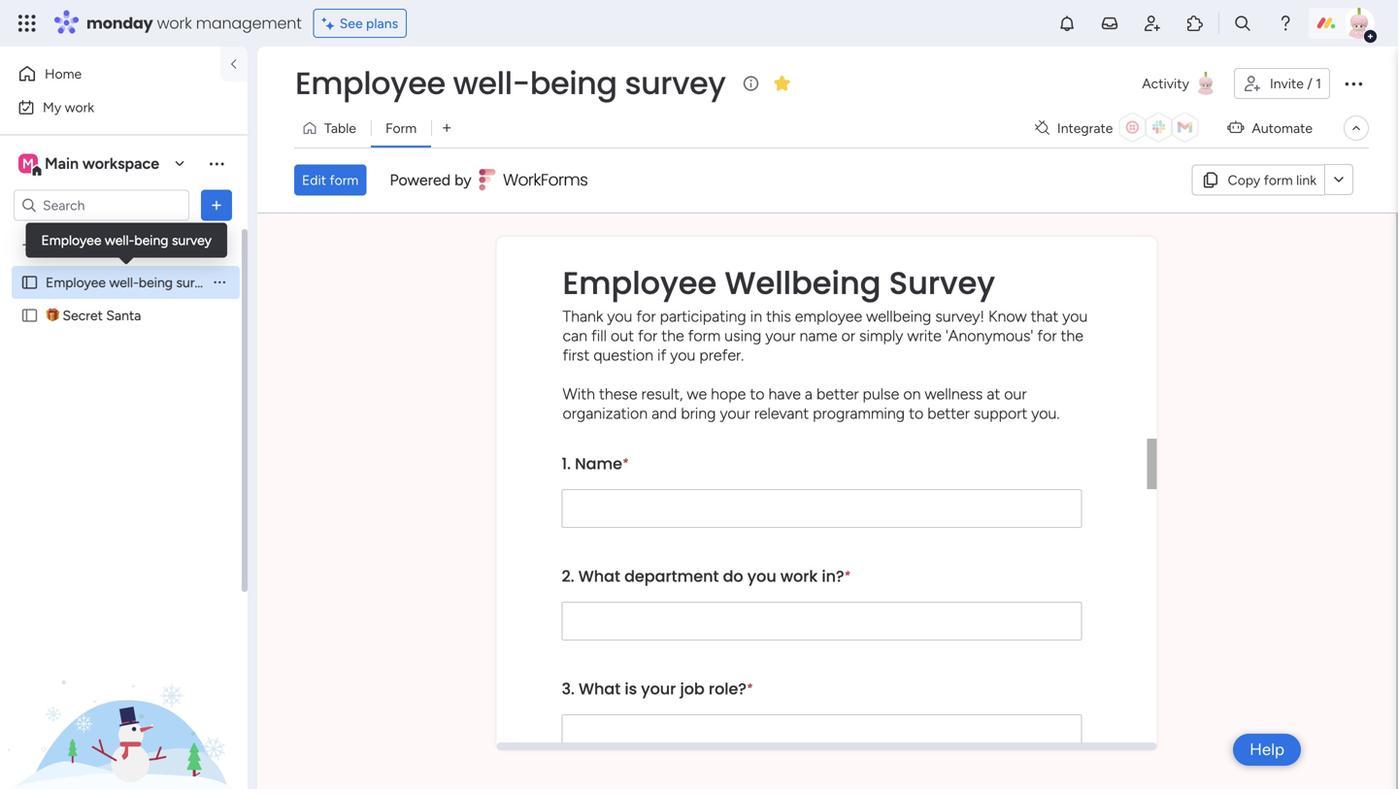 Task type: locate. For each thing, give the bounding box(es) containing it.
1 horizontal spatial form
[[688, 327, 721, 345]]

Search in workspace field
[[41, 194, 162, 217]]

link
[[1297, 172, 1317, 188]]

form form
[[257, 213, 1397, 790]]

select product image
[[17, 14, 37, 33]]

1 vertical spatial being
[[134, 232, 169, 249]]

1 horizontal spatial to
[[909, 404, 924, 423]]

1. name *
[[562, 453, 629, 475]]

2 vertical spatial being
[[139, 274, 173, 291]]

work
[[157, 12, 192, 34], [65, 99, 94, 116], [781, 566, 818, 588]]

2.
[[562, 566, 575, 588]]

option
[[0, 232, 248, 236]]

1. name group
[[562, 439, 1083, 552], [562, 552, 1083, 664], [562, 664, 1083, 777]]

do
[[723, 566, 744, 588]]

your right is
[[641, 678, 676, 700]]

help image
[[1277, 14, 1296, 33]]

your
[[766, 327, 796, 345], [720, 404, 751, 423], [641, 678, 676, 700]]

prefer.
[[700, 346, 744, 365]]

1 vertical spatial well-
[[105, 232, 134, 249]]

programming
[[813, 404, 906, 423]]

invite / 1
[[1271, 75, 1322, 92]]

work inside "form" form
[[781, 566, 818, 588]]

with
[[563, 385, 596, 403]]

form down participating
[[688, 327, 721, 345]]

you
[[608, 307, 633, 326], [1063, 307, 1088, 326], [671, 346, 696, 365], [748, 566, 777, 588]]

work right my
[[65, 99, 94, 116]]

1 horizontal spatial the
[[1061, 327, 1084, 345]]

plans
[[366, 15, 398, 32]]

* right job
[[747, 681, 753, 695]]

1 horizontal spatial *
[[747, 681, 753, 695]]

integrate
[[1058, 120, 1114, 136]]

employee inside "form" form
[[563, 262, 717, 305]]

what for 3.
[[579, 678, 621, 700]]

the right 'anonymous'
[[1061, 327, 1084, 345]]

powered
[[390, 171, 451, 189]]

dapulse integrations image
[[1036, 121, 1050, 136]]

work left "in?"
[[781, 566, 818, 588]]

edit form
[[302, 172, 359, 188]]

*
[[623, 456, 629, 470], [845, 569, 851, 583], [747, 681, 753, 695]]

lottie animation image
[[0, 594, 248, 790]]

0 vertical spatial *
[[623, 456, 629, 470]]

secret
[[63, 307, 103, 324]]

form for copy
[[1265, 172, 1294, 188]]

3 1. name group from the top
[[562, 664, 1083, 777]]

my work
[[43, 99, 94, 116]]

2 vertical spatial survey
[[176, 274, 216, 291]]

work inside button
[[65, 99, 94, 116]]

employee wellbeing survey
[[563, 262, 996, 305]]

1
[[1317, 75, 1322, 92]]

0 horizontal spatial to
[[750, 385, 765, 403]]

* up 2. what department do you work in? field
[[845, 569, 851, 583]]

work right monday
[[157, 12, 192, 34]]

at
[[987, 385, 1001, 403]]

better up programming
[[817, 385, 859, 403]]

3. what is your job role? *
[[562, 678, 753, 700]]

see plans button
[[314, 9, 407, 38]]

what right 2.
[[579, 566, 621, 588]]

2 horizontal spatial *
[[845, 569, 851, 583]]

a
[[805, 385, 813, 403]]

1 vertical spatial to
[[909, 404, 924, 423]]

survey inside list box
[[176, 274, 216, 291]]

0 horizontal spatial your
[[641, 678, 676, 700]]

employee well-being survey up santa
[[46, 274, 216, 291]]

powered by
[[390, 171, 472, 189]]

2 horizontal spatial form
[[1265, 172, 1294, 188]]

0 horizontal spatial work
[[65, 99, 94, 116]]

0 horizontal spatial better
[[817, 385, 859, 403]]

main
[[45, 154, 79, 173]]

help
[[1250, 740, 1285, 760]]

2 vertical spatial *
[[747, 681, 753, 695]]

you up out
[[608, 307, 633, 326]]

santa
[[106, 307, 141, 324]]

0 horizontal spatial *
[[623, 456, 629, 470]]

my
[[43, 99, 61, 116]]

add view image
[[443, 121, 451, 135]]

better
[[817, 385, 859, 403], [928, 404, 970, 423]]

if
[[658, 346, 667, 365]]

0 horizontal spatial form
[[330, 172, 359, 188]]

the
[[662, 327, 685, 345], [1061, 327, 1084, 345]]

2 vertical spatial work
[[781, 566, 818, 588]]

1. Name field
[[562, 489, 1083, 528]]

that
[[1031, 307, 1059, 326]]

1 vertical spatial *
[[845, 569, 851, 583]]

1 vertical spatial work
[[65, 99, 94, 116]]

0 vertical spatial work
[[157, 12, 192, 34]]

2 horizontal spatial work
[[781, 566, 818, 588]]

to left have on the right
[[750, 385, 765, 403]]

1 1. name group from the top
[[562, 439, 1083, 552]]

this
[[767, 307, 792, 326]]

1.
[[562, 453, 571, 475]]

role?
[[709, 678, 747, 700]]

see plans
[[340, 15, 398, 32]]

work for monday
[[157, 12, 192, 34]]

copy form link button
[[1193, 164, 1325, 196]]

1 horizontal spatial better
[[928, 404, 970, 423]]

with these result, we hope to have a better pulse on wellness at our organization and bring your relevant programming to better support you.
[[563, 385, 1060, 423]]

form button
[[371, 113, 432, 144]]

you right if
[[671, 346, 696, 365]]

form for edit
[[330, 172, 359, 188]]

write
[[908, 327, 942, 345]]

employee well-being survey
[[295, 62, 726, 105], [41, 232, 212, 249], [46, 274, 216, 291]]

board
[[76, 241, 111, 258]]

to down the on
[[909, 404, 924, 423]]

1 vertical spatial employee well-being survey
[[41, 232, 212, 249]]

automate
[[1253, 120, 1313, 136]]

being
[[530, 62, 618, 105], [134, 232, 169, 249], [139, 274, 173, 291]]

your down this at the right top of the page
[[766, 327, 796, 345]]

2 vertical spatial your
[[641, 678, 676, 700]]

what
[[579, 566, 621, 588], [579, 678, 621, 700]]

form left link
[[1265, 172, 1294, 188]]

* down organization
[[623, 456, 629, 470]]

employee up out
[[563, 262, 717, 305]]

and
[[652, 404, 677, 423]]

2 horizontal spatial your
[[766, 327, 796, 345]]

1 vertical spatial what
[[579, 678, 621, 700]]

form right edit
[[330, 172, 359, 188]]

by
[[455, 171, 472, 189]]

your down hope
[[720, 404, 751, 423]]

job
[[681, 678, 705, 700]]

survey
[[625, 62, 726, 105], [172, 232, 212, 249], [176, 274, 216, 291]]

simply
[[860, 327, 904, 345]]

know
[[989, 307, 1028, 326]]

0 vertical spatial what
[[579, 566, 621, 588]]

the up if
[[662, 327, 685, 345]]

0 vertical spatial your
[[766, 327, 796, 345]]

activity
[[1143, 75, 1190, 92]]

1 horizontal spatial work
[[157, 12, 192, 34]]

what left is
[[579, 678, 621, 700]]

0 vertical spatial being
[[530, 62, 618, 105]]

2 1. name group from the top
[[562, 552, 1083, 664]]

ruby anderson image
[[1345, 8, 1376, 39]]

your inside with these result, we hope to have a better pulse on wellness at our organization and bring your relevant programming to better support you.
[[720, 404, 751, 423]]

2 vertical spatial employee well-being survey
[[46, 274, 216, 291]]

form inside button
[[330, 172, 359, 188]]

employee well-being survey down search in workspace field
[[41, 232, 212, 249]]

you.
[[1032, 404, 1060, 423]]

0 vertical spatial employee well-being survey
[[295, 62, 726, 105]]

autopilot image
[[1228, 115, 1245, 140]]

survey
[[890, 262, 996, 305]]

1 horizontal spatial your
[[720, 404, 751, 423]]

1 vertical spatial your
[[720, 404, 751, 423]]

management
[[196, 12, 302, 34]]

employee well-being survey up add view image
[[295, 62, 726, 105]]

or
[[842, 327, 856, 345]]

wellbeing
[[867, 307, 932, 326]]

workspace image
[[18, 153, 38, 174]]

form inside button
[[1265, 172, 1294, 188]]

m
[[22, 155, 34, 172]]

1. name group containing 2. what department do you work in?
[[562, 552, 1083, 664]]

better down wellness
[[928, 404, 970, 423]]

/
[[1308, 75, 1313, 92]]

see
[[340, 15, 363, 32]]

form
[[1265, 172, 1294, 188], [330, 172, 359, 188], [688, 327, 721, 345]]

2. What department do you work in? field
[[562, 602, 1083, 641]]

0 vertical spatial survey
[[625, 62, 726, 105]]

question
[[594, 346, 654, 365]]

for up if
[[638, 327, 658, 345]]

list box
[[0, 229, 248, 595]]

work for my
[[65, 99, 94, 116]]

wellness
[[925, 385, 984, 403]]

for down that
[[1038, 327, 1058, 345]]

0 horizontal spatial the
[[662, 327, 685, 345]]

home button
[[12, 58, 209, 89]]



Task type: describe. For each thing, give the bounding box(es) containing it.
main workspace
[[45, 154, 159, 173]]

1. name group containing 1. name
[[562, 439, 1083, 552]]

'anonymous'
[[946, 327, 1034, 345]]

1 the from the left
[[662, 327, 685, 345]]

1 vertical spatial better
[[928, 404, 970, 423]]

hope
[[711, 385, 746, 403]]

activity button
[[1135, 68, 1227, 99]]

using
[[725, 327, 762, 345]]

Employee well-being survey field
[[290, 62, 731, 105]]

lottie animation element
[[0, 594, 248, 790]]

* inside 3. what is your job role? *
[[747, 681, 753, 695]]

in
[[751, 307, 763, 326]]

* inside 2. what department do you work in? *
[[845, 569, 851, 583]]

survey!
[[936, 307, 985, 326]]

remove from favorites image
[[773, 73, 792, 93]]

can
[[563, 327, 588, 345]]

you right that
[[1063, 307, 1088, 326]]

invite / 1 button
[[1235, 68, 1331, 99]]

what for 2.
[[579, 566, 621, 588]]

🎁
[[46, 307, 59, 324]]

have
[[769, 385, 801, 403]]

options image
[[1343, 72, 1366, 95]]

in?
[[822, 566, 845, 588]]

* inside 1. name *
[[623, 456, 629, 470]]

employee
[[795, 307, 863, 326]]

thank
[[563, 307, 604, 326]]

form
[[386, 120, 417, 136]]

we
[[687, 385, 707, 403]]

your inside the 1. name group
[[641, 678, 676, 700]]

these
[[599, 385, 638, 403]]

fill
[[592, 327, 607, 345]]

options image
[[207, 196, 226, 215]]

apps image
[[1186, 14, 1206, 33]]

invite
[[1271, 75, 1305, 92]]

show board description image
[[740, 74, 763, 93]]

employee up table
[[295, 62, 446, 105]]

table
[[324, 120, 356, 136]]

organization
[[563, 404, 648, 423]]

help button
[[1234, 734, 1302, 767]]

1. name group containing 3. what is your job role?
[[562, 664, 1083, 777]]

for up 'question'
[[637, 307, 656, 326]]

home
[[45, 66, 82, 82]]

0 vertical spatial well-
[[453, 62, 530, 105]]

on
[[904, 385, 921, 403]]

our
[[1005, 385, 1027, 403]]

name
[[575, 453, 623, 475]]

bring
[[681, 404, 716, 423]]

being inside list box
[[139, 274, 173, 291]]

relevant
[[755, 404, 809, 423]]

edit
[[302, 172, 326, 188]]

workforms logo image
[[480, 165, 589, 196]]

name
[[800, 327, 838, 345]]

0 vertical spatial better
[[817, 385, 859, 403]]

public board image
[[20, 307, 39, 325]]

public board image
[[20, 273, 39, 292]]

pulse
[[863, 385, 900, 403]]

2 the from the left
[[1061, 327, 1084, 345]]

employee down first board
[[46, 274, 106, 291]]

🎁 secret santa
[[46, 307, 141, 324]]

workspace
[[82, 154, 159, 173]]

thank you for participating in this employee wellbeing survey! know that you can fill out for the form using your name or simply write 'anonymous' for the first question if you prefer.
[[563, 307, 1088, 365]]

workspace selection element
[[18, 152, 162, 177]]

result,
[[642, 385, 683, 403]]

2 vertical spatial well-
[[109, 274, 139, 291]]

workspace options image
[[207, 154, 226, 173]]

1 vertical spatial survey
[[172, 232, 212, 249]]

is
[[625, 678, 637, 700]]

notifications image
[[1058, 14, 1077, 33]]

your inside thank you for participating in this employee wellbeing survey! know that you can fill out for the form using your name or simply write 'anonymous' for the first question if you prefer.
[[766, 327, 796, 345]]

first board
[[46, 241, 111, 258]]

search everything image
[[1234, 14, 1253, 33]]

invite members image
[[1143, 14, 1163, 33]]

wellbeing
[[725, 262, 882, 305]]

3. What is your job role? field
[[562, 715, 1083, 754]]

edit form button
[[294, 165, 367, 196]]

first
[[563, 346, 590, 365]]

support
[[974, 404, 1028, 423]]

list box containing first board
[[0, 229, 248, 595]]

department
[[625, 566, 719, 588]]

form inside thank you for participating in this employee wellbeing survey! know that you can fill out for the form using your name or simply write 'anonymous' for the first question if you prefer.
[[688, 327, 721, 345]]

copy
[[1229, 172, 1261, 188]]

collapse board header image
[[1349, 120, 1365, 136]]

my work button
[[12, 92, 209, 123]]

employee down search in workspace field
[[41, 232, 102, 249]]

monday
[[86, 12, 153, 34]]

monday work management
[[86, 12, 302, 34]]

0 vertical spatial to
[[750, 385, 765, 403]]

3.
[[562, 678, 575, 700]]

participating
[[660, 307, 747, 326]]

2. what department do you work in? *
[[562, 566, 851, 588]]

out
[[611, 327, 634, 345]]

inbox image
[[1101, 14, 1120, 33]]

table button
[[294, 113, 371, 144]]

you right do
[[748, 566, 777, 588]]



Task type: vqa. For each thing, say whether or not it's contained in the screenshot.
Form form
yes



